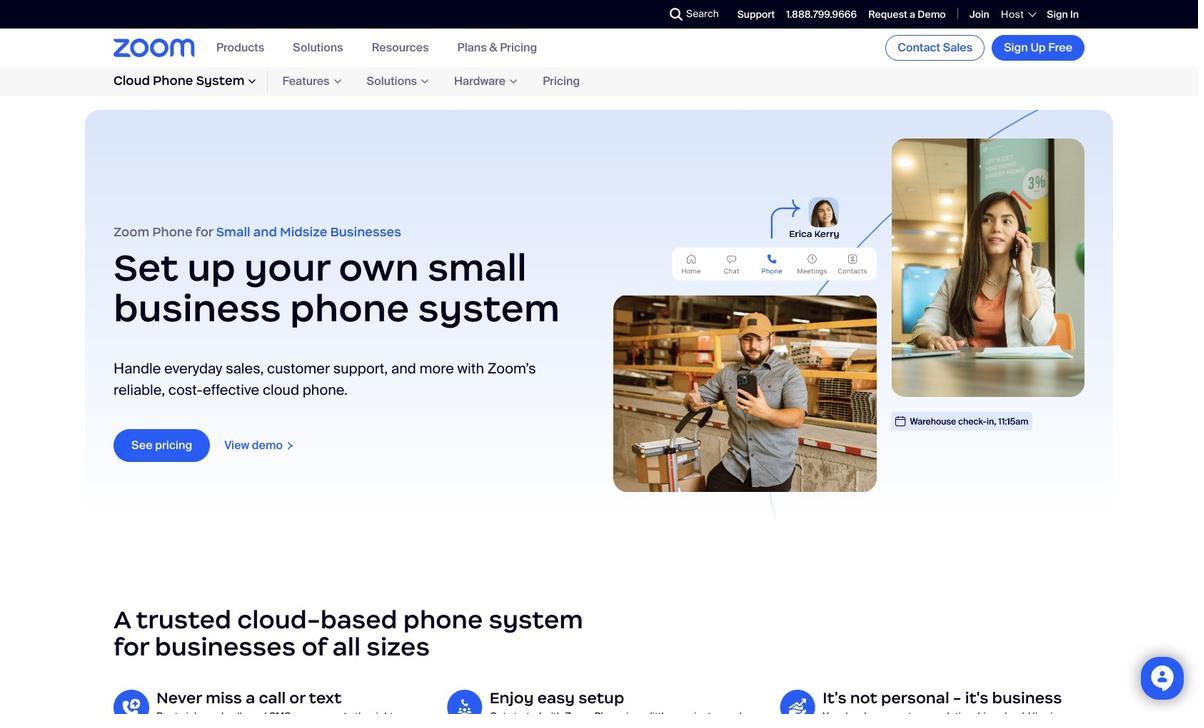 Task type: locate. For each thing, give the bounding box(es) containing it.
0 vertical spatial solutions
[[293, 40, 343, 55]]

set
[[114, 244, 179, 290]]

1 horizontal spatial for
[[196, 225, 213, 240]]

based
[[321, 604, 398, 636]]

never miss a call or text image
[[114, 690, 149, 714]]

1 vertical spatial sign
[[1005, 40, 1029, 55]]

sign left in
[[1048, 8, 1069, 21]]

0 vertical spatial system
[[418, 285, 560, 332]]

not
[[851, 689, 878, 708]]

a left call at the left of the page
[[246, 689, 255, 708]]

sales
[[944, 40, 973, 55]]

phone down zoom logo
[[153, 73, 193, 89]]

and right small
[[253, 225, 277, 240]]

business right 'it's'
[[993, 689, 1063, 708]]

0 vertical spatial sign
[[1048, 8, 1069, 21]]

set up your own small business phone system image
[[614, 139, 1085, 492]]

pricing inside pricing link
[[543, 74, 580, 89]]

0 vertical spatial pricing
[[500, 40, 538, 55]]

phone inside a trusted cloud-based phone system for businesses of all sizes
[[404, 604, 483, 636]]

1 vertical spatial for
[[114, 632, 149, 663]]

cloud
[[114, 73, 150, 89]]

sizes
[[367, 632, 430, 663]]

phone inside zoom phone for small and midsize businesses set up your own small business phone system
[[152, 225, 193, 240]]

0 vertical spatial phone
[[153, 73, 193, 89]]

support
[[738, 8, 775, 21]]

1 vertical spatial phone
[[152, 225, 193, 240]]

0 horizontal spatial solutions
[[293, 40, 343, 55]]

1 horizontal spatial sign
[[1048, 8, 1069, 21]]

1 horizontal spatial solutions
[[367, 74, 417, 89]]

0 horizontal spatial sign
[[1005, 40, 1029, 55]]

pricing
[[155, 438, 192, 453]]

see
[[131, 438, 153, 453]]

small
[[216, 225, 251, 240]]

phone inside cloud phone system popup button
[[153, 73, 193, 89]]

miss
[[206, 689, 242, 708]]

0 horizontal spatial a
[[246, 689, 255, 708]]

all
[[333, 632, 361, 663]]

view demo link
[[224, 438, 295, 453]]

for inside zoom phone for small and midsize businesses set up your own small business phone system
[[196, 225, 213, 240]]

1 horizontal spatial and
[[392, 359, 416, 378]]

and
[[253, 225, 277, 240], [392, 359, 416, 378]]

contact
[[898, 40, 941, 55]]

0 horizontal spatial for
[[114, 632, 149, 663]]

&
[[490, 40, 498, 55]]

hardware
[[454, 74, 506, 89]]

solutions down 'resources' popup button
[[367, 74, 417, 89]]

1 vertical spatial and
[[392, 359, 416, 378]]

enjoy easy setup image
[[447, 690, 483, 714]]

own
[[339, 244, 419, 290]]

business up everyday
[[114, 285, 281, 332]]

pricing
[[500, 40, 538, 55], [543, 74, 580, 89]]

for left small
[[196, 225, 213, 240]]

resources
[[372, 40, 429, 55]]

solutions for solutions popup button
[[293, 40, 343, 55]]

phone
[[153, 73, 193, 89], [152, 225, 193, 240]]

a
[[910, 8, 916, 21], [246, 689, 255, 708]]

a inside main content
[[246, 689, 255, 708]]

customer
[[267, 359, 330, 378]]

1 horizontal spatial a
[[910, 8, 916, 21]]

solutions inside solutions dropdown button
[[367, 74, 417, 89]]

it's not personal - it's business
[[823, 689, 1063, 708]]

None search field
[[618, 3, 674, 26]]

phone right zoom
[[152, 225, 193, 240]]

business
[[114, 285, 281, 332], [993, 689, 1063, 708]]

1 vertical spatial phone
[[404, 604, 483, 636]]

request a demo link
[[869, 8, 946, 21]]

1.888.799.9666
[[787, 8, 857, 21]]

for up never miss a call or text image
[[114, 632, 149, 663]]

a
[[114, 604, 131, 636]]

businesses
[[155, 632, 296, 663]]

-
[[954, 689, 962, 708]]

1 vertical spatial pricing
[[543, 74, 580, 89]]

for
[[196, 225, 213, 240], [114, 632, 149, 663]]

plans & pricing
[[458, 40, 538, 55]]

hardware button
[[440, 71, 529, 92]]

1 vertical spatial business
[[993, 689, 1063, 708]]

solutions
[[293, 40, 343, 55], [367, 74, 417, 89]]

1 vertical spatial solutions
[[367, 74, 417, 89]]

1 vertical spatial system
[[489, 604, 584, 636]]

businesses
[[330, 225, 402, 240]]

join
[[970, 8, 990, 21]]

small
[[428, 244, 527, 290]]

0 horizontal spatial pricing
[[500, 40, 538, 55]]

contact sales link
[[886, 35, 985, 61]]

request a demo
[[869, 8, 946, 21]]

and left more
[[392, 359, 416, 378]]

0 vertical spatial for
[[196, 225, 213, 240]]

system inside a trusted cloud-based phone system for businesses of all sizes
[[489, 604, 584, 636]]

never
[[156, 689, 202, 708]]

zoom logo image
[[114, 39, 195, 57]]

solutions up features dropdown button
[[293, 40, 343, 55]]

see pricing link
[[114, 429, 210, 462]]

and inside zoom phone for small and midsize businesses set up your own small business phone system
[[253, 225, 277, 240]]

reliable,
[[114, 381, 165, 399]]

search image
[[670, 8, 683, 21], [670, 8, 683, 21]]

plans & pricing link
[[458, 40, 538, 55]]

0 vertical spatial phone
[[290, 285, 410, 332]]

host button
[[1002, 8, 1036, 21]]

trusted
[[136, 604, 232, 636]]

1 horizontal spatial business
[[993, 689, 1063, 708]]

0 horizontal spatial and
[[253, 225, 277, 240]]

phone.
[[303, 381, 348, 399]]

sign left up
[[1005, 40, 1029, 55]]

1 vertical spatial a
[[246, 689, 255, 708]]

midsize
[[280, 225, 327, 240]]

0 vertical spatial and
[[253, 225, 277, 240]]

a left "demo"
[[910, 8, 916, 21]]

0 vertical spatial business
[[114, 285, 281, 332]]

cost-
[[168, 381, 203, 399]]

of
[[302, 632, 327, 663]]

system
[[418, 285, 560, 332], [489, 604, 584, 636]]

1 horizontal spatial pricing
[[543, 74, 580, 89]]

0 horizontal spatial business
[[114, 285, 281, 332]]



Task type: describe. For each thing, give the bounding box(es) containing it.
it's
[[966, 689, 989, 708]]

enjoy easy setup
[[490, 689, 625, 708]]

cloud phone system button
[[114, 71, 268, 92]]

view demo
[[224, 438, 283, 453]]

search
[[687, 7, 719, 20]]

system inside zoom phone for small and midsize businesses set up your own small business phone system
[[418, 285, 560, 332]]

your
[[244, 244, 330, 290]]

products
[[216, 40, 264, 55]]

support link
[[738, 8, 775, 21]]

personal
[[882, 689, 950, 708]]

enjoy
[[490, 689, 534, 708]]

host
[[1002, 8, 1025, 21]]

it's
[[823, 689, 847, 708]]

demo
[[918, 8, 946, 21]]

or
[[290, 689, 306, 708]]

effective
[[203, 381, 259, 399]]

view
[[224, 438, 249, 453]]

more
[[420, 359, 454, 378]]

contact sales
[[898, 40, 973, 55]]

up
[[1031, 40, 1046, 55]]

phone for cloud phone system
[[153, 73, 193, 89]]

sign for sign up free
[[1005, 40, 1029, 55]]

pricing link
[[529, 70, 595, 92]]

cloud
[[263, 381, 299, 399]]

zoom
[[114, 225, 149, 240]]

zoom's
[[488, 359, 536, 378]]

zoom phone for small and midsize businesses set up your own small business phone system
[[114, 225, 560, 332]]

easy
[[538, 689, 575, 708]]

call
[[259, 689, 286, 708]]

demo
[[252, 438, 283, 453]]

business inside zoom phone for small and midsize businesses set up your own small business phone system
[[114, 285, 281, 332]]

up
[[187, 244, 236, 290]]

sales,
[[226, 359, 264, 378]]

see pricing
[[131, 438, 192, 453]]

cloud phone system
[[114, 73, 245, 89]]

sign in
[[1048, 8, 1080, 21]]

for inside a trusted cloud-based phone system for businesses of all sizes
[[114, 632, 149, 663]]

text
[[309, 689, 342, 708]]

0 vertical spatial a
[[910, 8, 916, 21]]

handle everyday sales, customer support, and more with zoom's reliable, cost-effective cloud phone.
[[114, 359, 536, 399]]

join link
[[970, 8, 990, 21]]

sign for sign in
[[1048, 8, 1069, 21]]

products button
[[216, 40, 264, 55]]

phone for zoom phone for small and midsize businesses set up your own small business phone system
[[152, 225, 193, 240]]

system
[[196, 73, 245, 89]]

set up your own small business phone system main content
[[0, 96, 1199, 714]]

handle
[[114, 359, 161, 378]]

features button
[[268, 71, 353, 92]]

free
[[1049, 40, 1073, 55]]

in
[[1071, 8, 1080, 21]]

support,
[[333, 359, 388, 378]]

phone inside zoom phone for small and midsize businesses set up your own small business phone system
[[290, 285, 410, 332]]

with
[[458, 359, 484, 378]]

features
[[283, 74, 330, 89]]

setup
[[579, 689, 625, 708]]

solutions button
[[353, 71, 440, 92]]

sign up free link
[[993, 35, 1085, 61]]

never miss a call or text
[[156, 689, 342, 708]]

a trusted cloud-based phone system for businesses of all sizes
[[114, 604, 584, 663]]

request
[[869, 8, 908, 21]]

resources button
[[372, 40, 429, 55]]

1.888.799.9666 link
[[787, 8, 857, 21]]

solutions button
[[293, 40, 343, 55]]

solutions for solutions dropdown button
[[367, 74, 417, 89]]

sign in link
[[1048, 8, 1080, 21]]

it's not personal - it's business image
[[780, 690, 816, 714]]

sign up free
[[1005, 40, 1073, 55]]

everyday
[[164, 359, 222, 378]]

cloud-
[[237, 604, 321, 636]]

and inside the handle everyday sales, customer support, and more with zoom's reliable, cost-effective cloud phone.
[[392, 359, 416, 378]]

plans
[[458, 40, 487, 55]]



Task type: vqa. For each thing, say whether or not it's contained in the screenshot.
with
yes



